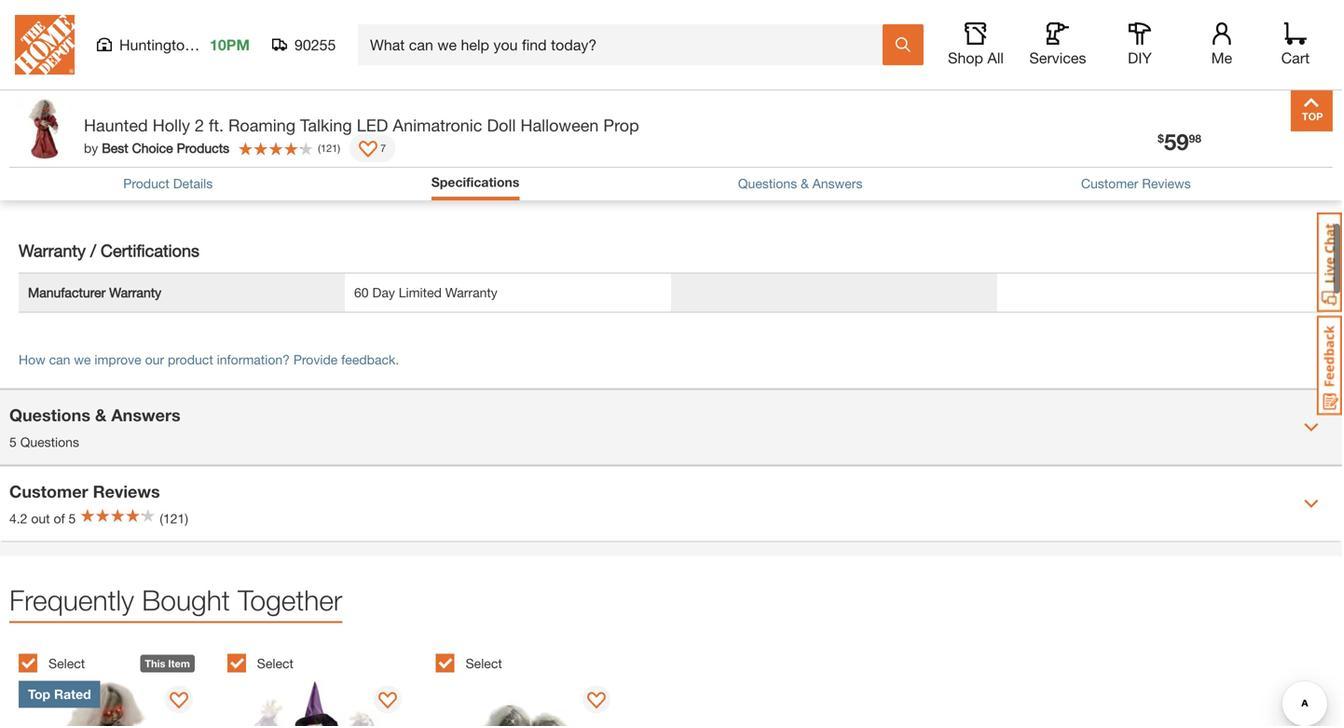 Task type: vqa. For each thing, say whether or not it's contained in the screenshot.
indoor,
yes



Task type: describe. For each thing, give the bounding box(es) containing it.
cart
[[1282, 49, 1311, 67]]

live chat image
[[1318, 213, 1343, 312]]

required
[[149, 76, 202, 92]]

2 / 3 group
[[227, 644, 427, 727]]

display image inside 1 / 3 group
[[170, 693, 189, 711]]

7
[[381, 142, 386, 154]]

top button
[[1292, 90, 1334, 131]]

improve
[[95, 352, 141, 368]]

product details
[[123, 176, 213, 191]]

top
[[28, 687, 50, 702]]

0 vertical spatial 2
[[1007, 76, 1014, 92]]

display image for wicked wanda 5 ft. poseable talking led animatronic halloween prop image
[[379, 693, 397, 711]]

0 vertical spatial product
[[114, 37, 160, 52]]

60
[[354, 285, 369, 300]]

holiday
[[28, 37, 72, 52]]

outdoor
[[1051, 37, 1099, 52]]

98
[[1190, 132, 1202, 145]]

indoor, outdoor (covered)
[[1007, 37, 1159, 52]]

(covered)
[[1103, 37, 1159, 52]]

by
[[84, 140, 98, 156]]

day for 90-
[[1027, 155, 1050, 170]]

free standing decoration
[[354, 37, 503, 52]]

manufacturer
[[28, 285, 106, 300]]

1 vertical spatial customer reviews
[[9, 482, 160, 502]]

2 horizontal spatial warranty
[[446, 285, 498, 300]]

how can we improve our product information? provide feedback. link
[[19, 352, 399, 368]]

1 vertical spatial 2
[[195, 115, 204, 135]]

certifications
[[101, 241, 200, 261]]

type
[[164, 37, 191, 52]]

)
[[338, 142, 341, 154]]

batteries
[[94, 76, 146, 92]]

we
[[74, 352, 91, 368]]

90255 button
[[272, 35, 337, 54]]

shop all
[[949, 49, 1004, 67]]

roaming
[[229, 115, 296, 135]]

weight
[[78, 155, 118, 170]]

shop all button
[[947, 22, 1006, 67]]

free
[[354, 37, 380, 52]]

(
[[318, 142, 321, 154]]

frequently bought together
[[9, 584, 343, 617]]

4 lb
[[354, 155, 376, 170]]

phrases
[[94, 115, 141, 131]]

of for batteries
[[79, 76, 90, 92]]

animatronic
[[393, 115, 483, 135]]

select for 3 / 3 group
[[466, 657, 502, 672]]

5 for questions
[[9, 435, 17, 450]]

1 horizontal spatial customer
[[1082, 176, 1139, 191]]

questions & answers
[[739, 176, 863, 191]]

( 121 )
[[318, 142, 341, 154]]

services button
[[1029, 22, 1088, 67]]

121
[[321, 142, 338, 154]]

shop
[[949, 49, 984, 67]]

0 horizontal spatial reviews
[[93, 482, 160, 502]]

provide
[[294, 352, 338, 368]]

lb
[[365, 155, 376, 170]]

me button
[[1193, 22, 1253, 67]]

huntington
[[119, 36, 193, 54]]

2 vertical spatial questions
[[20, 435, 79, 450]]

can
[[49, 352, 70, 368]]

& for questions & answers
[[801, 176, 809, 191]]

4 for number of batteries required
[[354, 76, 362, 92]]

90-
[[1007, 155, 1027, 170]]

3 4 from the top
[[354, 155, 362, 170]]

information?
[[217, 352, 290, 368]]

doll
[[487, 115, 516, 135]]

4.2
[[9, 511, 27, 527]]

rated
[[54, 687, 91, 702]]

details
[[173, 176, 213, 191]]

caret image for customer reviews
[[1305, 497, 1320, 512]]

/
[[90, 241, 96, 261]]

services
[[1030, 49, 1087, 67]]

haunted holly 2 ft. roaming talking led animatronic doll halloween prop
[[84, 115, 640, 135]]

wicked wanda 5 ft. poseable talking led animatronic halloween prop image
[[227, 681, 407, 727]]

number of movements
[[681, 76, 815, 92]]

diy button
[[1111, 22, 1170, 67]]

returnable
[[681, 155, 745, 170]]

this
[[145, 658, 165, 670]]

questions & answers 5 questions
[[9, 405, 181, 450]]



Task type: locate. For each thing, give the bounding box(es) containing it.
10pm
[[210, 36, 250, 54]]

0 vertical spatial 4
[[354, 76, 362, 92]]

2 horizontal spatial display image
[[587, 693, 606, 711]]

5 right 'out'
[[69, 511, 76, 527]]

questions for questions & answers 5 questions
[[9, 405, 90, 425]]

3 display image from the left
[[587, 693, 606, 711]]

0 horizontal spatial day
[[373, 285, 395, 300]]

item
[[168, 658, 190, 670]]

specifications button
[[432, 173, 520, 196], [432, 173, 520, 192]]

products
[[177, 140, 230, 156]]

the home depot logo image
[[15, 15, 75, 75]]

answers for questions & answers 5 questions
[[111, 405, 181, 425]]

caret image
[[1305, 420, 1320, 435], [1305, 497, 1320, 512]]

0 vertical spatial answers
[[813, 176, 863, 191]]

select for 2 / 3 group
[[257, 657, 294, 672]]

1 / 3 group
[[19, 644, 218, 727]]

number of batteries required
[[28, 76, 202, 92]]

decoration
[[440, 37, 503, 52]]

3 / 3 group
[[436, 644, 636, 727]]

4 up display icon
[[354, 115, 362, 131]]

4 down free
[[354, 76, 362, 92]]

holiday decor product type
[[28, 37, 191, 52]]

of right 'out'
[[54, 511, 65, 527]]

customer reviews button
[[1082, 174, 1192, 193], [1082, 174, 1192, 193]]

1 horizontal spatial day
[[1027, 155, 1050, 170]]

customer reviews up 4.2 out of 5
[[9, 482, 160, 502]]

product left type
[[114, 37, 160, 52]]

1 caret image from the top
[[1305, 420, 1320, 435]]

3 select from the left
[[466, 657, 502, 672]]

feedback.
[[341, 352, 399, 368]]

haunted
[[84, 115, 148, 135]]

warranty down certifications
[[109, 285, 161, 300]]

how can we improve our product information? provide feedback.
[[19, 352, 399, 368]]

product weight (lb.)
[[28, 155, 143, 170]]

1 vertical spatial caret image
[[1305, 497, 1320, 512]]

2 horizontal spatial select
[[466, 657, 502, 672]]

21 in. touch activated animatronic zombie twins image
[[436, 681, 615, 727]]

5 inside questions & answers 5 questions
[[9, 435, 17, 450]]

1 horizontal spatial 2
[[1007, 76, 1014, 92]]

talking
[[300, 115, 352, 135]]

1 horizontal spatial select
[[257, 657, 294, 672]]

reviews up the (121)
[[93, 482, 160, 502]]

product
[[168, 352, 213, 368]]

day
[[1027, 155, 1050, 170], [373, 285, 395, 300]]

halloween
[[521, 115, 599, 135]]

2 vertical spatial product
[[123, 176, 170, 191]]

2 display image from the left
[[379, 693, 397, 711]]

2 left ft. on the top left of page
[[195, 115, 204, 135]]

feedback link image
[[1318, 315, 1343, 416]]

display image
[[170, 693, 189, 711], [379, 693, 397, 711], [587, 693, 606, 711]]

0 horizontal spatial 5
[[9, 435, 17, 450]]

0 vertical spatial 5
[[9, 435, 17, 450]]

0 horizontal spatial customer reviews
[[9, 482, 160, 502]]

of for movements
[[731, 76, 743, 92]]

5
[[9, 435, 17, 450], [69, 511, 76, 527]]

prop
[[604, 115, 640, 135]]

how
[[19, 352, 45, 368]]

number for number of batteries required
[[28, 76, 75, 92]]

& inside questions & answers 5 questions
[[95, 405, 107, 425]]

number left movements
[[681, 76, 728, 92]]

59
[[1165, 128, 1190, 155]]

by best choice products
[[84, 140, 230, 156]]

What can we help you find today? search field
[[370, 25, 882, 64]]

questions up 4.2 out of 5
[[20, 435, 79, 450]]

answers inside questions & answers 5 questions
[[111, 405, 181, 425]]

of for phrases
[[79, 115, 90, 131]]

2 vertical spatial 4
[[354, 155, 362, 170]]

4 for number of phrases
[[354, 115, 362, 131]]

number down holiday
[[28, 76, 75, 92]]

1 horizontal spatial display image
[[379, 693, 397, 711]]

ft.
[[209, 115, 224, 135]]

0 horizontal spatial &
[[95, 405, 107, 425]]

5 up 4.2
[[9, 435, 17, 450]]

select
[[48, 657, 85, 672], [257, 657, 294, 672], [466, 657, 502, 672]]

4.2 out of 5
[[9, 511, 76, 527]]

0 vertical spatial reviews
[[1143, 176, 1192, 191]]

product for product details
[[123, 176, 170, 191]]

display image inside 3 / 3 group
[[587, 693, 606, 711]]

reviews down 59
[[1143, 176, 1192, 191]]

product down (lb.)
[[123, 176, 170, 191]]

answers for questions & answers
[[813, 176, 863, 191]]

select up rated
[[48, 657, 85, 672]]

indoor,
[[1007, 37, 1047, 52]]

0 horizontal spatial customer
[[9, 482, 88, 502]]

top rated
[[28, 687, 91, 702]]

0 vertical spatial questions
[[739, 176, 798, 191]]

(lb.)
[[122, 155, 143, 170]]

number of phrases
[[28, 115, 141, 131]]

led
[[357, 115, 388, 135]]

questions down returnable
[[739, 176, 798, 191]]

select inside 3 / 3 group
[[466, 657, 502, 672]]

me
[[1212, 49, 1233, 67]]

1 4 from the top
[[354, 76, 362, 92]]

select for 1 / 3 group
[[48, 657, 85, 672]]

product left "by"
[[28, 155, 74, 170]]

0 horizontal spatial display image
[[170, 693, 189, 711]]

1 horizontal spatial warranty
[[109, 285, 161, 300]]

day for 60
[[373, 285, 395, 300]]

number for number of phrases
[[28, 115, 75, 131]]

caret image for questions & answers
[[1305, 420, 1320, 435]]

warranty right "limited"
[[446, 285, 498, 300]]

1 horizontal spatial reviews
[[1143, 176, 1192, 191]]

of left movements
[[731, 76, 743, 92]]

0 horizontal spatial 2
[[195, 115, 204, 135]]

60 day limited warranty
[[354, 285, 498, 300]]

2 4 from the top
[[354, 115, 362, 131]]

1 vertical spatial reviews
[[93, 482, 160, 502]]

0 vertical spatial caret image
[[1305, 420, 1320, 435]]

select inside 1 / 3 group
[[48, 657, 85, 672]]

limited
[[399, 285, 442, 300]]

number up product weight (lb.)
[[28, 115, 75, 131]]

select up wicked wanda 5 ft. poseable talking led animatronic halloween prop image
[[257, 657, 294, 672]]

1 horizontal spatial 5
[[69, 511, 76, 527]]

1 vertical spatial answers
[[111, 405, 181, 425]]

1 horizontal spatial answers
[[813, 176, 863, 191]]

1 vertical spatial customer
[[9, 482, 88, 502]]

1 select from the left
[[48, 657, 85, 672]]

2 caret image from the top
[[1305, 497, 1320, 512]]

bought
[[142, 584, 230, 617]]

reviews
[[1143, 176, 1192, 191], [93, 482, 160, 502]]

1 horizontal spatial customer reviews
[[1082, 176, 1192, 191]]

standing
[[384, 37, 436, 52]]

4
[[354, 76, 362, 92], [354, 115, 362, 131], [354, 155, 362, 170]]

(121)
[[160, 511, 188, 527]]

warranty / certifications
[[19, 241, 200, 261]]

holly
[[153, 115, 190, 135]]

$
[[1159, 132, 1165, 145]]

$ 59 98
[[1159, 128, 1202, 155]]

0 horizontal spatial answers
[[111, 405, 181, 425]]

of up "by"
[[79, 115, 90, 131]]

0 horizontal spatial warranty
[[19, 241, 86, 261]]

1 display image from the left
[[170, 693, 189, 711]]

number
[[28, 76, 75, 92], [681, 76, 728, 92], [28, 115, 75, 131]]

customer reviews down the $ at the right top of page
[[1082, 176, 1192, 191]]

5 for 4.2
[[69, 511, 76, 527]]

out
[[31, 511, 50, 527]]

1 horizontal spatial &
[[801, 176, 809, 191]]

2 select from the left
[[257, 657, 294, 672]]

all
[[988, 49, 1004, 67]]

number for number of movements
[[681, 76, 728, 92]]

answers
[[813, 176, 863, 191], [111, 405, 181, 425]]

0 vertical spatial day
[[1027, 155, 1050, 170]]

display image
[[359, 141, 378, 159]]

product details button
[[123, 174, 213, 193], [123, 174, 213, 193]]

cart link
[[1276, 22, 1317, 67]]

1 vertical spatial 4
[[354, 115, 362, 131]]

huntington park
[[119, 36, 228, 54]]

questions for questions & answers
[[739, 176, 798, 191]]

customer reviews
[[1082, 176, 1192, 191], [9, 482, 160, 502]]

select up 21 in. touch activated animatronic zombie twins image
[[466, 657, 502, 672]]

best
[[102, 140, 128, 156]]

frequently
[[9, 584, 134, 617]]

questions down can
[[9, 405, 90, 425]]

4 left lb
[[354, 155, 362, 170]]

select inside 2 / 3 group
[[257, 657, 294, 672]]

product for product weight (lb.)
[[28, 155, 74, 170]]

of left batteries
[[79, 76, 90, 92]]

&
[[801, 176, 809, 191], [95, 405, 107, 425]]

1 vertical spatial 5
[[69, 511, 76, 527]]

1 vertical spatial day
[[373, 285, 395, 300]]

movements
[[746, 76, 815, 92]]

0 horizontal spatial select
[[48, 657, 85, 672]]

7 button
[[350, 134, 396, 162]]

of
[[79, 76, 90, 92], [731, 76, 743, 92], [79, 115, 90, 131], [54, 511, 65, 527]]

together
[[238, 584, 343, 617]]

& for questions & answers 5 questions
[[95, 405, 107, 425]]

1 vertical spatial &
[[95, 405, 107, 425]]

90255
[[295, 36, 336, 54]]

2
[[1007, 76, 1014, 92], [195, 115, 204, 135]]

product image image
[[14, 99, 75, 159]]

0 vertical spatial customer
[[1082, 176, 1139, 191]]

diy
[[1129, 49, 1153, 67]]

warranty left /
[[19, 241, 86, 261]]

park
[[197, 36, 228, 54]]

our
[[145, 352, 164, 368]]

0 vertical spatial &
[[801, 176, 809, 191]]

0 vertical spatial customer reviews
[[1082, 176, 1192, 191]]

2 down indoor,
[[1007, 76, 1014, 92]]

1 vertical spatial product
[[28, 155, 74, 170]]

display image for 21 in. touch activated animatronic zombie twins image
[[587, 693, 606, 711]]

1 vertical spatial questions
[[9, 405, 90, 425]]

choice
[[132, 140, 173, 156]]

this item
[[145, 658, 190, 670]]



